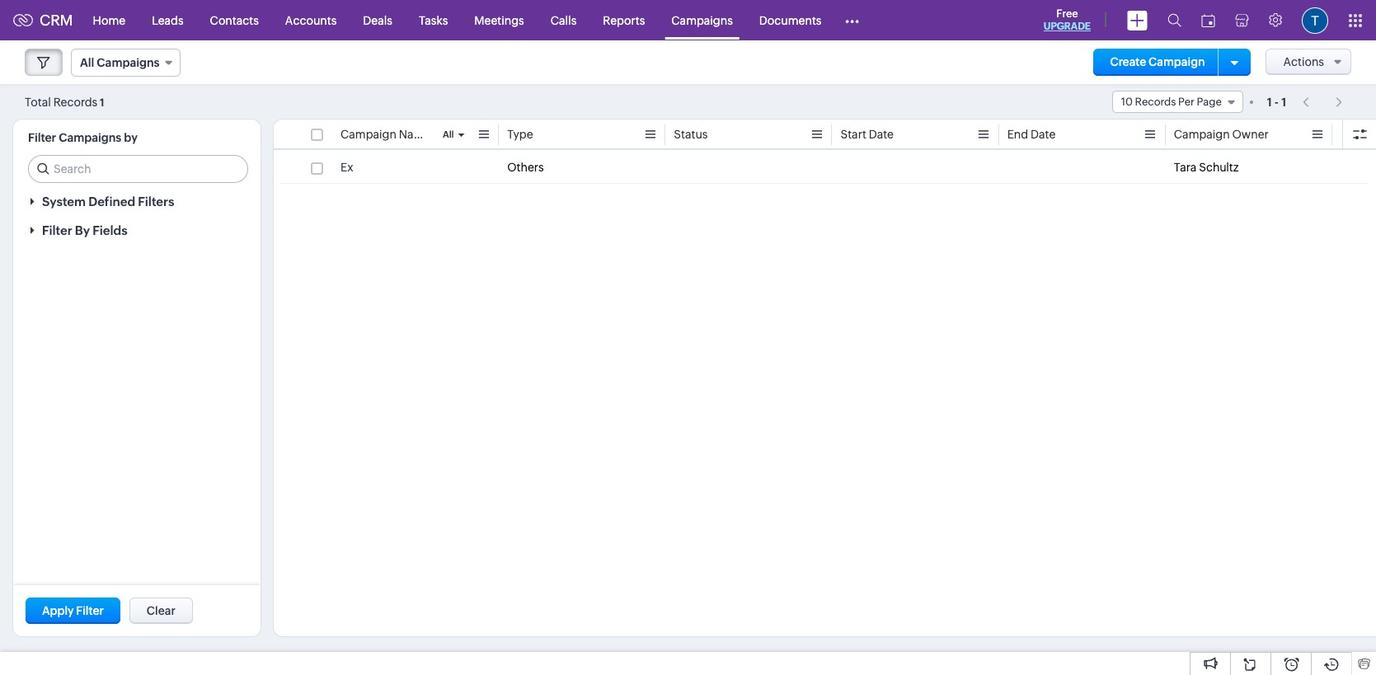 Task type: locate. For each thing, give the bounding box(es) containing it.
by
[[75, 224, 90, 238]]

0 horizontal spatial date
[[869, 128, 894, 141]]

-
[[1275, 95, 1279, 108]]

date
[[869, 128, 894, 141], [1031, 128, 1056, 141]]

campaigns inside field
[[97, 56, 160, 69]]

1 left -
[[1268, 95, 1272, 108]]

filter for filter by fields
[[42, 224, 72, 238]]

all up total records 1
[[80, 56, 94, 69]]

records up filter campaigns by
[[53, 95, 98, 108]]

campaigns for all campaigns
[[97, 56, 160, 69]]

all
[[80, 56, 94, 69], [443, 129, 454, 139]]

fields
[[93, 224, 128, 238]]

search image
[[1168, 13, 1182, 27]]

1 right -
[[1282, 95, 1287, 108]]

campaigns right reports
[[672, 14, 733, 27]]

1 horizontal spatial date
[[1031, 128, 1056, 141]]

profile image
[[1302, 7, 1329, 33]]

0 vertical spatial campaigns
[[672, 14, 733, 27]]

filter left the by
[[42, 224, 72, 238]]

date right end
[[1031, 128, 1056, 141]]

deals link
[[350, 0, 406, 40]]

status
[[674, 128, 708, 141]]

records right 10
[[1135, 96, 1176, 108]]

campaign name
[[341, 128, 431, 141]]

1 horizontal spatial records
[[1135, 96, 1176, 108]]

ex link
[[341, 159, 353, 176]]

ex
[[341, 161, 353, 174]]

campaigns left by
[[59, 131, 121, 144]]

campaigns inside "link"
[[672, 14, 733, 27]]

home
[[93, 14, 125, 27]]

campaigns down home link
[[97, 56, 160, 69]]

create
[[1110, 55, 1147, 68]]

documents link
[[746, 0, 835, 40]]

leads link
[[139, 0, 197, 40]]

all campaigns
[[80, 56, 160, 69]]

filter inside dropdown button
[[42, 224, 72, 238]]

campaign up "tara schultz"
[[1174, 128, 1230, 141]]

1 for 1 - 1
[[1282, 95, 1287, 108]]

Other Modules field
[[835, 7, 871, 33]]

2 date from the left
[[1031, 128, 1056, 141]]

campaign up 10 records per page field
[[1149, 55, 1206, 68]]

date right "start"
[[869, 128, 894, 141]]

all right name on the top of the page
[[443, 129, 454, 139]]

1
[[1268, 95, 1272, 108], [1282, 95, 1287, 108], [100, 96, 104, 108]]

0 vertical spatial filter
[[28, 131, 56, 144]]

campaign
[[1149, 55, 1206, 68], [341, 128, 397, 141], [1174, 128, 1230, 141]]

free
[[1057, 7, 1078, 20]]

1 date from the left
[[869, 128, 894, 141]]

all inside field
[[80, 56, 94, 69]]

campaign up ex
[[341, 128, 397, 141]]

date for start date
[[869, 128, 894, 141]]

contacts
[[210, 14, 259, 27]]

0 horizontal spatial records
[[53, 95, 98, 108]]

free upgrade
[[1044, 7, 1091, 32]]

filter down "total"
[[28, 131, 56, 144]]

2 horizontal spatial 1
[[1282, 95, 1287, 108]]

filter
[[28, 131, 56, 144], [42, 224, 72, 238], [76, 605, 104, 618]]

1 horizontal spatial all
[[443, 129, 454, 139]]

records for total
[[53, 95, 98, 108]]

1 up filter campaigns by
[[100, 96, 104, 108]]

start date
[[841, 128, 894, 141]]

create campaign button
[[1094, 49, 1222, 76]]

reports
[[603, 14, 645, 27]]

2 vertical spatial filter
[[76, 605, 104, 618]]

per
[[1179, 96, 1195, 108]]

0 horizontal spatial all
[[80, 56, 94, 69]]

tara
[[1174, 161, 1197, 174]]

calls
[[551, 14, 577, 27]]

filter right apply
[[76, 605, 104, 618]]

campaigns
[[672, 14, 733, 27], [97, 56, 160, 69], [59, 131, 121, 144]]

1 horizontal spatial 1
[[1268, 95, 1272, 108]]

owner
[[1233, 128, 1269, 141]]

records inside field
[[1135, 96, 1176, 108]]

by
[[124, 131, 138, 144]]

create menu element
[[1118, 0, 1158, 40]]

1 inside total records 1
[[100, 96, 104, 108]]

records
[[53, 95, 98, 108], [1135, 96, 1176, 108]]

navigation
[[1295, 90, 1352, 114]]

crm link
[[13, 12, 73, 29]]

campaign inside button
[[1149, 55, 1206, 68]]

2 vertical spatial campaigns
[[59, 131, 121, 144]]

0 horizontal spatial 1
[[100, 96, 104, 108]]

1 vertical spatial all
[[443, 129, 454, 139]]

0 vertical spatial all
[[80, 56, 94, 69]]

deals
[[363, 14, 393, 27]]

clear
[[147, 605, 176, 618]]

schultz
[[1199, 161, 1239, 174]]

system defined filters
[[42, 195, 174, 209]]

1 vertical spatial campaigns
[[97, 56, 160, 69]]

1 vertical spatial filter
[[42, 224, 72, 238]]

filter campaigns by
[[28, 131, 138, 144]]



Task type: vqa. For each thing, say whether or not it's contained in the screenshot.
Invite By Email Address : Use Commas To Separate Email Addresses.
no



Task type: describe. For each thing, give the bounding box(es) containing it.
total
[[25, 95, 51, 108]]

filters
[[138, 195, 174, 209]]

home link
[[80, 0, 139, 40]]

campaign for campaign owner
[[1174, 128, 1230, 141]]

10
[[1122, 96, 1133, 108]]

10 records per page
[[1122, 96, 1222, 108]]

apply filter
[[42, 605, 104, 618]]

records for 10
[[1135, 96, 1176, 108]]

actions
[[1284, 55, 1325, 68]]

1 - 1
[[1268, 95, 1287, 108]]

accounts
[[285, 14, 337, 27]]

reports link
[[590, 0, 658, 40]]

calls link
[[538, 0, 590, 40]]

accounts link
[[272, 0, 350, 40]]

apply filter button
[[26, 598, 120, 624]]

filter for filter campaigns by
[[28, 131, 56, 144]]

end date
[[1008, 128, 1056, 141]]

system defined filters button
[[13, 187, 261, 216]]

contacts link
[[197, 0, 272, 40]]

others
[[507, 161, 544, 174]]

apply
[[42, 605, 74, 618]]

documents
[[759, 14, 822, 27]]

meetings link
[[461, 0, 538, 40]]

campaigns for filter campaigns by
[[59, 131, 121, 144]]

Search text field
[[29, 156, 247, 182]]

total records 1
[[25, 95, 104, 108]]

leads
[[152, 14, 184, 27]]

campaign for campaign name
[[341, 128, 397, 141]]

search element
[[1158, 0, 1192, 40]]

campaign owner
[[1174, 128, 1269, 141]]

crm
[[40, 12, 73, 29]]

page
[[1197, 96, 1222, 108]]

tasks link
[[406, 0, 461, 40]]

filter by fields button
[[13, 216, 261, 245]]

filter by fields
[[42, 224, 128, 238]]

meetings
[[475, 14, 524, 27]]

end
[[1008, 128, 1029, 141]]

calendar image
[[1202, 14, 1216, 27]]

system
[[42, 195, 86, 209]]

defined
[[88, 195, 135, 209]]

campaigns link
[[658, 0, 746, 40]]

type
[[507, 128, 533, 141]]

name
[[399, 128, 431, 141]]

tara schultz
[[1174, 161, 1239, 174]]

start
[[841, 128, 867, 141]]

date for end date
[[1031, 128, 1056, 141]]

tasks
[[419, 14, 448, 27]]

all for all
[[443, 129, 454, 139]]

All Campaigns field
[[71, 49, 181, 77]]

10 Records Per Page field
[[1112, 91, 1244, 113]]

upgrade
[[1044, 21, 1091, 32]]

create menu image
[[1127, 10, 1148, 30]]

all for all campaigns
[[80, 56, 94, 69]]

filter inside button
[[76, 605, 104, 618]]

create campaign
[[1110, 55, 1206, 68]]

1 for total records 1
[[100, 96, 104, 108]]

profile element
[[1292, 0, 1339, 40]]



